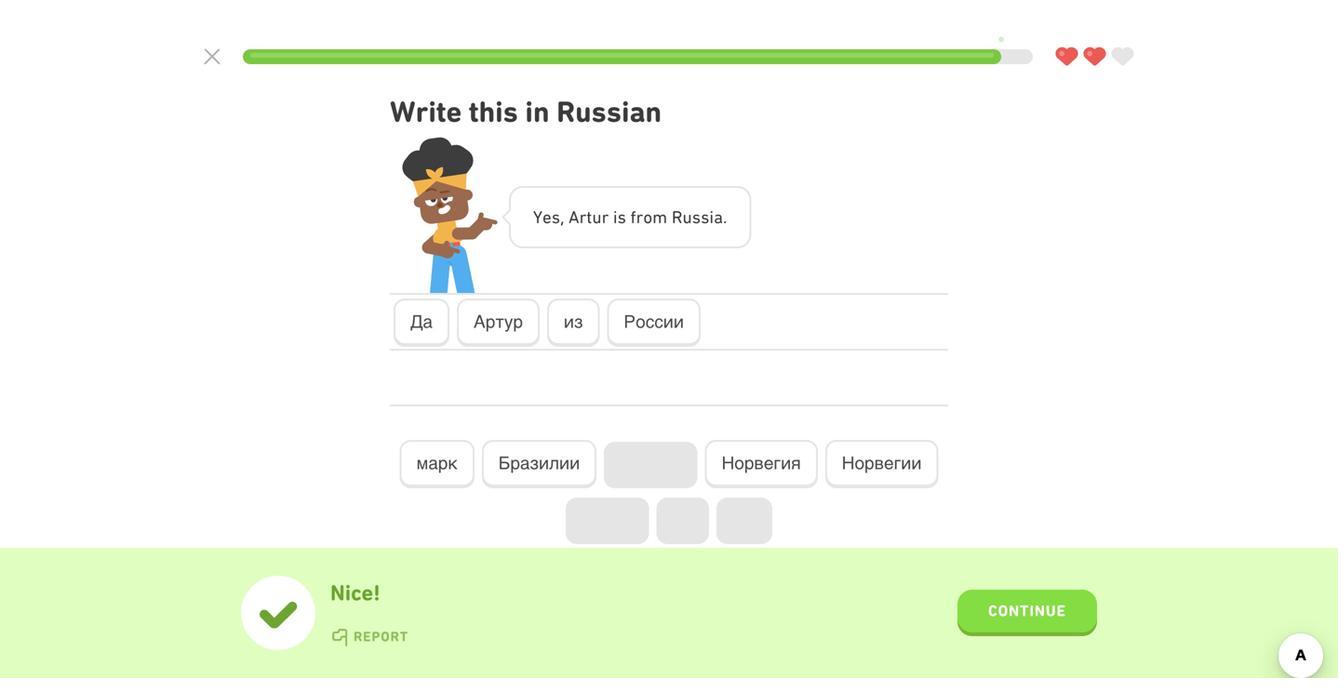 Task type: locate. For each thing, give the bounding box(es) containing it.
write
[[390, 94, 462, 129]]

1 r from the left
[[579, 207, 587, 227]]

0 horizontal spatial u
[[592, 207, 602, 227]]

2 u from the left
[[683, 207, 692, 227]]

0 horizontal spatial r
[[579, 207, 587, 227]]

y
[[533, 207, 543, 227]]

1 i from the left
[[613, 207, 618, 227]]

f r o m
[[631, 207, 667, 227]]

i
[[613, 207, 618, 227], [710, 207, 714, 227]]

progress bar
[[243, 49, 1033, 64]]

s left f
[[618, 207, 626, 227]]

норвегии button
[[825, 440, 939, 489]]

3 r from the left
[[636, 207, 643, 227]]

r right , on the left top of page
[[579, 207, 587, 227]]

1 horizontal spatial r
[[602, 207, 609, 227]]

2 s from the left
[[618, 207, 626, 227]]

r
[[579, 207, 587, 227], [602, 207, 609, 227], [636, 207, 643, 227]]

r for a
[[579, 207, 587, 227]]

report
[[354, 629, 408, 645]]

u right the a
[[592, 207, 602, 227]]

0 horizontal spatial i
[[613, 207, 618, 227]]

o
[[643, 207, 653, 227]]

continue button
[[958, 590, 1097, 637]]

r right t
[[602, 207, 609, 227]]

report button
[[330, 629, 408, 647]]

3 s from the left
[[692, 207, 701, 227]]

s right y
[[552, 207, 560, 227]]

i left f
[[613, 207, 618, 227]]

2 r from the left
[[602, 207, 609, 227]]

2 horizontal spatial r
[[636, 207, 643, 227]]

r left m
[[636, 207, 643, 227]]

i left the .
[[710, 207, 714, 227]]

s
[[552, 207, 560, 227], [618, 207, 626, 227], [692, 207, 701, 227], [701, 207, 710, 227]]

из button
[[547, 299, 600, 347]]

e
[[543, 207, 552, 227]]

из
[[564, 312, 583, 332]]

норвегии
[[842, 453, 922, 473]]

1 u from the left
[[592, 207, 602, 227]]

u
[[592, 207, 602, 227], [683, 207, 692, 227]]

4 s from the left
[[701, 207, 710, 227]]

1 s from the left
[[552, 207, 560, 227]]

r for f
[[636, 207, 643, 227]]

.
[[723, 207, 727, 227]]

1 horizontal spatial i
[[710, 207, 714, 227]]

u right m
[[683, 207, 692, 227]]

s right r
[[692, 207, 701, 227]]

y e s ,
[[533, 207, 564, 227]]

continue
[[988, 602, 1067, 620]]

1 horizontal spatial u
[[683, 207, 692, 227]]

russian
[[557, 94, 662, 129]]

s left a
[[701, 207, 710, 227]]



Task type: vqa. For each thing, say whether or not it's contained in the screenshot.
"'"
no



Task type: describe. For each thing, give the bounding box(es) containing it.
write this in russian
[[390, 94, 662, 129]]

r
[[672, 207, 683, 227]]

марк
[[417, 453, 458, 473]]

f
[[631, 207, 636, 227]]

артур
[[474, 312, 523, 332]]

r u s s i a .
[[672, 207, 727, 227]]

2 i from the left
[[710, 207, 714, 227]]

in
[[525, 94, 550, 129]]

a r t u r i s
[[569, 207, 626, 227]]

a
[[569, 207, 579, 227]]

a
[[714, 207, 723, 227]]

t
[[587, 207, 592, 227]]

бразилии
[[499, 453, 580, 473]]

да
[[410, 312, 433, 332]]

норвегия
[[722, 453, 801, 473]]

бразилии button
[[482, 440, 597, 489]]

,
[[560, 207, 564, 227]]

россии button
[[607, 299, 701, 347]]

артур button
[[457, 299, 540, 347]]

да button
[[394, 299, 449, 347]]

норвегия button
[[705, 440, 818, 489]]

this
[[469, 94, 518, 129]]

марк button
[[400, 440, 474, 489]]

nice!
[[330, 580, 380, 606]]

россии
[[624, 312, 684, 332]]

m
[[653, 207, 667, 227]]



